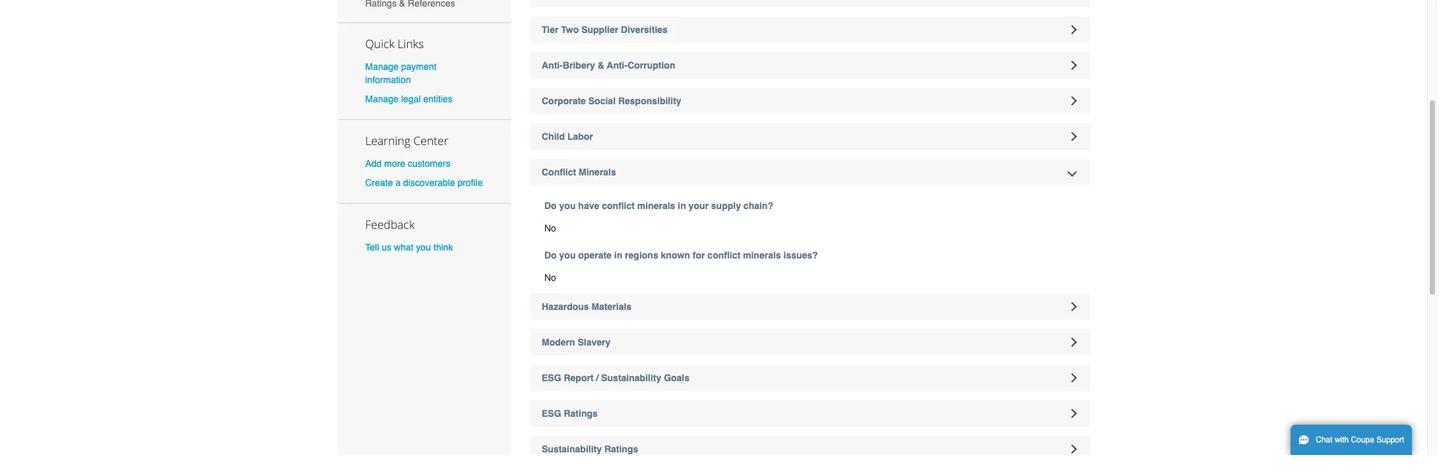 Task type: locate. For each thing, give the bounding box(es) containing it.
/
[[596, 373, 599, 383]]

0 horizontal spatial anti-
[[542, 60, 563, 71]]

esg for esg report / sustainability goals
[[542, 373, 561, 383]]

0 vertical spatial do
[[544, 201, 557, 211]]

in left your
[[678, 201, 686, 211]]

1 do from the top
[[544, 201, 557, 211]]

manage for manage legal entities
[[365, 94, 399, 104]]

conflict right have
[[602, 201, 635, 211]]

profile
[[458, 178, 483, 188]]

anti- down "tier"
[[542, 60, 563, 71]]

anti-
[[542, 60, 563, 71], [607, 60, 628, 71]]

you left think
[[416, 242, 431, 253]]

you left operate
[[559, 250, 576, 261]]

1 manage from the top
[[365, 61, 399, 72]]

1 horizontal spatial ratings
[[604, 444, 638, 455]]

esg up sustainability ratings at the bottom of the page
[[542, 409, 561, 419]]

diversities
[[621, 24, 668, 35]]

manage legal entities
[[365, 94, 453, 104]]

corruption
[[628, 60, 675, 71]]

2 esg from the top
[[542, 409, 561, 419]]

tell
[[365, 242, 379, 253]]

you left have
[[559, 201, 576, 211]]

sustainability down "esg ratings" on the left bottom of the page
[[542, 444, 602, 455]]

esg ratings heading
[[531, 401, 1090, 427]]

esg
[[542, 373, 561, 383], [542, 409, 561, 419]]

1 vertical spatial manage
[[365, 94, 399, 104]]

you
[[559, 201, 576, 211], [416, 242, 431, 253], [559, 250, 576, 261]]

in right operate
[[614, 250, 623, 261]]

0 vertical spatial conflict
[[602, 201, 635, 211]]

hazardous materials heading
[[531, 294, 1090, 320]]

0 horizontal spatial ratings
[[564, 409, 598, 419]]

tier two supplier diversities
[[542, 24, 668, 35]]

do
[[544, 201, 557, 211], [544, 250, 557, 261]]

0 horizontal spatial in
[[614, 250, 623, 261]]

discoverable
[[403, 178, 455, 188]]

conflict
[[542, 167, 576, 178]]

2 do from the top
[[544, 250, 557, 261]]

2 manage from the top
[[365, 94, 399, 104]]

manage down information
[[365, 94, 399, 104]]

minerals
[[637, 201, 675, 211], [743, 250, 781, 261]]

in
[[678, 201, 686, 211], [614, 250, 623, 261]]

1 vertical spatial esg
[[542, 409, 561, 419]]

1 esg from the top
[[542, 373, 561, 383]]

esg ratings button
[[531, 401, 1090, 427]]

sustainability
[[601, 373, 661, 383], [542, 444, 602, 455]]

you for do you have conflict minerals in your supply chain?
[[559, 201, 576, 211]]

0 vertical spatial esg
[[542, 373, 561, 383]]

create
[[365, 178, 393, 188]]

1 vertical spatial no
[[544, 273, 556, 283]]

manage legal entities link
[[365, 94, 453, 104]]

1 horizontal spatial minerals
[[743, 250, 781, 261]]

0 vertical spatial sustainability
[[601, 373, 661, 383]]

hazardous materials
[[542, 302, 632, 312]]

modern slavery button
[[531, 329, 1090, 356]]

manage inside 'manage payment information'
[[365, 61, 399, 72]]

sustainability inside 'dropdown button'
[[542, 444, 602, 455]]

for
[[693, 250, 705, 261]]

do for do you have conflict minerals in your supply chain?
[[544, 201, 557, 211]]

ratings inside sustainability ratings 'dropdown button'
[[604, 444, 638, 455]]

conflict right for at the bottom
[[708, 250, 741, 261]]

anti- right &
[[607, 60, 628, 71]]

chat with coupa support
[[1316, 436, 1405, 445]]

do down conflict
[[544, 201, 557, 211]]

0 vertical spatial ratings
[[564, 409, 598, 419]]

1 anti- from the left
[[542, 60, 563, 71]]

0 horizontal spatial minerals
[[637, 201, 675, 211]]

ratings for esg ratings
[[564, 409, 598, 419]]

known
[[661, 250, 690, 261]]

supply
[[711, 201, 741, 211]]

manage up information
[[365, 61, 399, 72]]

1 vertical spatial do
[[544, 250, 557, 261]]

corporate social responsibility
[[542, 96, 681, 106]]

operate
[[578, 250, 612, 261]]

quick links
[[365, 35, 424, 51]]

tier
[[542, 24, 559, 35]]

minerals left issues?
[[743, 250, 781, 261]]

0 vertical spatial minerals
[[637, 201, 675, 211]]

ratings for sustainability ratings
[[604, 444, 638, 455]]

no down conflict
[[544, 223, 556, 234]]

minerals
[[579, 167, 616, 178]]

anti-bribery & anti-corruption button
[[531, 52, 1090, 79]]

modern
[[542, 337, 575, 348]]

ratings
[[564, 409, 598, 419], [604, 444, 638, 455]]

feedback
[[365, 217, 415, 232]]

1 horizontal spatial anti-
[[607, 60, 628, 71]]

sustainability right /
[[601, 373, 661, 383]]

no
[[544, 223, 556, 234], [544, 273, 556, 283]]

1 vertical spatial ratings
[[604, 444, 638, 455]]

1 horizontal spatial conflict
[[708, 250, 741, 261]]

minerals left your
[[637, 201, 675, 211]]

create a discoverable profile
[[365, 178, 483, 188]]

0 horizontal spatial conflict
[[602, 201, 635, 211]]

esg report / sustainability goals button
[[531, 365, 1090, 391]]

esg inside esg ratings dropdown button
[[542, 409, 561, 419]]

no up hazardous
[[544, 273, 556, 283]]

esg left the report
[[542, 373, 561, 383]]

corporate social responsibility button
[[531, 88, 1090, 114]]

a
[[396, 178, 401, 188]]

conflict
[[602, 201, 635, 211], [708, 250, 741, 261]]

0 vertical spatial no
[[544, 223, 556, 234]]

child labor
[[542, 131, 593, 142]]

two
[[561, 24, 579, 35]]

1 horizontal spatial in
[[678, 201, 686, 211]]

ratings inside esg ratings dropdown button
[[564, 409, 598, 419]]

esg inside esg report / sustainability goals dropdown button
[[542, 373, 561, 383]]

0 vertical spatial manage
[[365, 61, 399, 72]]

do left operate
[[544, 250, 557, 261]]

1 vertical spatial sustainability
[[542, 444, 602, 455]]

conflict minerals button
[[531, 159, 1090, 185]]

heading
[[531, 0, 1090, 7]]

anti-bribery & anti-corruption heading
[[531, 52, 1090, 79]]

1 vertical spatial in
[[614, 250, 623, 261]]

more
[[384, 158, 405, 169]]

create a discoverable profile link
[[365, 178, 483, 188]]

manage
[[365, 61, 399, 72], [365, 94, 399, 104]]

think
[[434, 242, 453, 253]]



Task type: vqa. For each thing, say whether or not it's contained in the screenshot.
learning on the top left of the page
yes



Task type: describe. For each thing, give the bounding box(es) containing it.
sustainability inside dropdown button
[[601, 373, 661, 383]]

links
[[398, 35, 424, 51]]

social
[[589, 96, 616, 106]]

issues?
[[784, 250, 818, 261]]

corporate
[[542, 96, 586, 106]]

what
[[394, 242, 414, 253]]

do for do you operate in regions known for conflict minerals issues?
[[544, 250, 557, 261]]

chat
[[1316, 436, 1333, 445]]

child labor heading
[[531, 123, 1090, 150]]

learning center
[[365, 133, 448, 148]]

esg report / sustainability goals
[[542, 373, 690, 383]]

customers
[[408, 158, 451, 169]]

hazardous
[[542, 302, 589, 312]]

sustainability ratings
[[542, 444, 638, 455]]

conflict minerals heading
[[531, 159, 1090, 185]]

esg ratings
[[542, 409, 598, 419]]

entities
[[423, 94, 453, 104]]

&
[[598, 60, 604, 71]]

chain?
[[744, 201, 773, 211]]

sustainability ratings button
[[531, 436, 1090, 455]]

manage payment information
[[365, 61, 437, 85]]

regions
[[625, 250, 658, 261]]

do you have conflict minerals in your supply chain?
[[544, 201, 773, 211]]

us
[[382, 242, 391, 253]]

quick
[[365, 35, 395, 51]]

tier two supplier diversities button
[[531, 16, 1090, 43]]

tier two supplier diversities heading
[[531, 16, 1090, 43]]

tell us what you think
[[365, 242, 453, 253]]

0 vertical spatial in
[[678, 201, 686, 211]]

corporate social responsibility heading
[[531, 88, 1090, 114]]

manage payment information link
[[365, 61, 437, 85]]

sustainability ratings heading
[[531, 436, 1090, 455]]

2 no from the top
[[544, 273, 556, 283]]

modern slavery
[[542, 337, 611, 348]]

do you operate in regions known for conflict minerals issues?
[[544, 250, 818, 261]]

child
[[542, 131, 565, 142]]

you inside button
[[416, 242, 431, 253]]

chat with coupa support button
[[1291, 425, 1413, 455]]

1 vertical spatial minerals
[[743, 250, 781, 261]]

bribery
[[563, 60, 595, 71]]

goals
[[664, 373, 690, 383]]

modern slavery heading
[[531, 329, 1090, 356]]

1 vertical spatial conflict
[[708, 250, 741, 261]]

responsibility
[[618, 96, 681, 106]]

manage for manage payment information
[[365, 61, 399, 72]]

1 no from the top
[[544, 223, 556, 234]]

hazardous materials button
[[531, 294, 1090, 320]]

esg report / sustainability goals heading
[[531, 365, 1090, 391]]

anti-bribery & anti-corruption
[[542, 60, 675, 71]]

with
[[1335, 436, 1349, 445]]

learning
[[365, 133, 410, 148]]

payment
[[401, 61, 437, 72]]

conflict minerals
[[542, 167, 616, 178]]

esg for esg ratings
[[542, 409, 561, 419]]

supplier
[[582, 24, 619, 35]]

center
[[413, 133, 448, 148]]

you for do you operate in regions known for conflict minerals issues?
[[559, 250, 576, 261]]

support
[[1377, 436, 1405, 445]]

add
[[365, 158, 382, 169]]

tell us what you think button
[[365, 241, 453, 254]]

add more customers link
[[365, 158, 451, 169]]

have
[[578, 201, 599, 211]]

2 anti- from the left
[[607, 60, 628, 71]]

add more customers
[[365, 158, 451, 169]]

labor
[[567, 131, 593, 142]]

slavery
[[578, 337, 611, 348]]

materials
[[592, 302, 632, 312]]

your
[[689, 201, 709, 211]]

coupa
[[1351, 436, 1375, 445]]

legal
[[401, 94, 421, 104]]

report
[[564, 373, 594, 383]]

child labor button
[[531, 123, 1090, 150]]

information
[[365, 74, 411, 85]]



